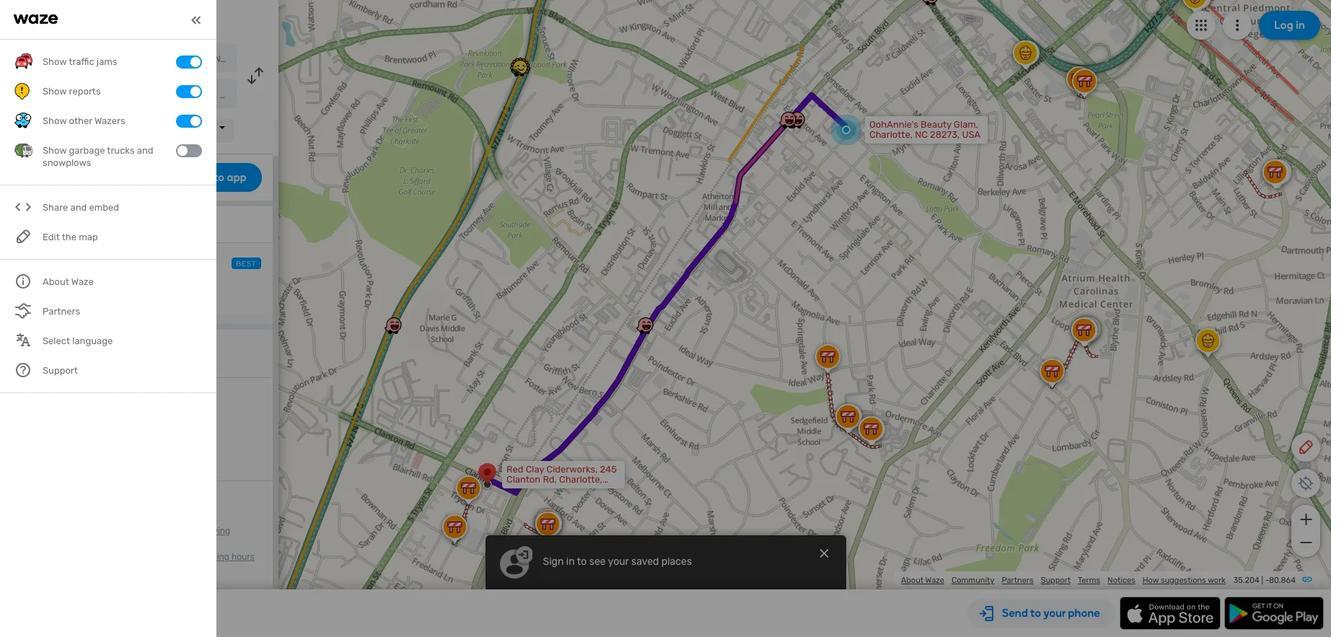 Task type: locate. For each thing, give the bounding box(es) containing it.
oohannie's for oohannie's beauty glam, charlotte driving directions oohannie's beauty glam, charlotte opening hours
[[60, 526, 105, 536]]

glam, for usa
[[954, 119, 979, 130]]

0 vertical spatial glam
[[144, 53, 168, 65]]

notices link
[[1108, 576, 1136, 585]]

beauty inside oohannie's beauty glam, charlotte, nc 28273, usa
[[921, 119, 952, 130]]

notices
[[1108, 576, 1136, 585]]

pencil image
[[1297, 439, 1315, 456]]

usa inside oohannie's beauty glam, charlotte, nc 28273, usa
[[962, 129, 981, 140]]

clay for ciderworks,
[[526, 464, 544, 475]]

min
[[51, 255, 73, 271]]

28273, for glam
[[229, 54, 256, 64]]

usa inside oohannie's beauty glam charlotte, nc 28273, usa
[[258, 54, 275, 64]]

1 horizontal spatial charlotte,
[[559, 474, 603, 485]]

clay
[[73, 89, 93, 101], [526, 464, 544, 475]]

red for red clay ciderworks, 245 clanton rd, charlotte, united states
[[507, 464, 524, 475]]

oohannie's for oohannie's beauty glam
[[14, 394, 94, 411]]

sign in to see your saved places
[[543, 556, 692, 568]]

oohannie's for oohannie's beauty glam charlotte, nc 28273, usa
[[53, 53, 105, 65]]

clay inside red clay ciderworks, 245 clanton rd, charlotte, united states
[[526, 464, 544, 475]]

glam,
[[954, 119, 979, 130], [138, 526, 161, 536], [132, 552, 155, 562]]

28273, inside oohannie's beauty glam, charlotte, nc 28273, usa
[[930, 129, 960, 140]]

1 vertical spatial charlotte
[[163, 526, 200, 536]]

starting point button
[[14, 354, 78, 377]]

charlotte
[[94, 276, 138, 288], [163, 526, 200, 536], [157, 552, 195, 562]]

1 horizontal spatial directions
[[132, 12, 192, 27]]

directions inside oohannie's beauty glam, charlotte driving directions oohannie's beauty glam, charlotte opening hours
[[14, 539, 55, 549]]

charlotte, inside oohannie's beauty glam, charlotte, nc 28273, usa
[[870, 129, 913, 140]]

5 min
[[40, 255, 73, 271]]

0 vertical spatial charlotte,
[[173, 54, 213, 64]]

|
[[1262, 576, 1264, 585]]

about
[[901, 576, 924, 585]]

red
[[53, 89, 71, 101], [507, 464, 524, 475]]

driving
[[86, 12, 129, 27]]

beauty for oohannie's beauty glam, charlotte, nc 28273, usa
[[921, 119, 952, 130]]

location image
[[14, 85, 32, 102]]

1
[[21, 257, 25, 269]]

glam
[[144, 53, 168, 65], [151, 394, 186, 411]]

code image
[[14, 199, 32, 217]]

nc inside oohannie's beauty glam charlotte, nc 28273, usa
[[215, 54, 226, 64]]

terms
[[1078, 576, 1101, 585]]

your
[[608, 556, 629, 568]]

south
[[40, 276, 69, 288]]

sign
[[543, 556, 564, 568]]

28273, for glam,
[[930, 129, 960, 140]]

community
[[952, 576, 995, 585]]

work
[[1208, 576, 1226, 585]]

1 vertical spatial glam
[[151, 394, 186, 411]]

1 vertical spatial glam,
[[138, 526, 161, 536]]

share and embed link
[[14, 193, 202, 223]]

charlotte, inside red clay ciderworks, 245 clanton rd, charlotte, united states
[[559, 474, 603, 485]]

hours
[[232, 552, 255, 562]]

0 horizontal spatial nc
[[215, 54, 226, 64]]

0 horizontal spatial red
[[53, 89, 71, 101]]

0 horizontal spatial charlotte,
[[173, 54, 213, 64]]

0 vertical spatial nc
[[215, 54, 226, 64]]

0 horizontal spatial directions
[[14, 539, 55, 549]]

waze
[[926, 576, 945, 585]]

oohannie's inside oohannie's beauty glam, charlotte, nc 28273, usa
[[870, 119, 919, 130]]

[missing "en.livemap.styleguide.close" translation] image
[[817, 546, 832, 561]]

9:00 am
[[163, 122, 199, 133]]

charlotte right blvd
[[94, 276, 138, 288]]

28273, inside oohannie's beauty glam charlotte, nc 28273, usa
[[229, 54, 256, 64]]

about waze link
[[901, 576, 945, 585]]

best
[[236, 260, 257, 268]]

0 vertical spatial directions
[[132, 12, 192, 27]]

glam for oohannie's beauty glam
[[151, 394, 186, 411]]

0 vertical spatial glam,
[[954, 119, 979, 130]]

0 vertical spatial red
[[53, 89, 71, 101]]

2 vertical spatial charlotte,
[[559, 474, 603, 485]]

directions
[[132, 12, 192, 27], [14, 539, 55, 549]]

1 vertical spatial 28273,
[[930, 129, 960, 140]]

driving
[[203, 526, 230, 536]]

2 vertical spatial glam,
[[132, 552, 155, 562]]

charlotte, for glam
[[173, 54, 213, 64]]

1 horizontal spatial 28273,
[[930, 129, 960, 140]]

charlotte,
[[173, 54, 213, 64], [870, 129, 913, 140], [559, 474, 603, 485]]

how
[[1143, 576, 1159, 585]]

0 horizontal spatial clay
[[73, 89, 93, 101]]

red up the thu,
[[53, 89, 71, 101]]

usa
[[258, 54, 275, 64], [962, 129, 981, 140]]

ciderworks
[[96, 89, 148, 101]]

south blvd charlotte
[[40, 276, 138, 288]]

zoom out image
[[1297, 534, 1315, 551]]

nc inside oohannie's beauty glam, charlotte, nc 28273, usa
[[915, 129, 928, 140]]

united
[[507, 484, 536, 495]]

nc for glam
[[215, 54, 226, 64]]

1 horizontal spatial clay
[[526, 464, 544, 475]]

1 vertical spatial charlotte,
[[870, 129, 913, 140]]

9:00 am list box
[[154, 113, 234, 142]]

beauty
[[108, 53, 141, 65], [921, 119, 952, 130], [97, 394, 147, 411], [107, 526, 136, 536], [101, 552, 130, 562]]

red inside red clay ciderworks, 245 clanton rd, charlotte, united states
[[507, 464, 524, 475]]

1 vertical spatial red
[[507, 464, 524, 475]]

red clay ciderworks, 245 clanton rd, charlotte, united states
[[507, 464, 617, 495]]

places
[[662, 556, 692, 568]]

clay inside button
[[73, 89, 93, 101]]

1 vertical spatial clay
[[526, 464, 544, 475]]

oohannie's
[[53, 53, 105, 65], [870, 119, 919, 130], [14, 394, 94, 411], [60, 526, 105, 536], [54, 552, 99, 562]]

states
[[538, 484, 566, 495]]

charlotte left the driving
[[163, 526, 200, 536]]

how suggestions work link
[[1143, 576, 1226, 585]]

1 horizontal spatial usa
[[962, 129, 981, 140]]

0 vertical spatial clay
[[73, 89, 93, 101]]

about waze community partners support terms notices how suggestions work
[[901, 576, 1226, 585]]

2 horizontal spatial charlotte,
[[870, 129, 913, 140]]

charlotte, for glam,
[[870, 129, 913, 140]]

35.204
[[1234, 576, 1260, 585]]

oohannie's beauty glam, charlotte opening hours link
[[54, 552, 255, 562]]

community link
[[952, 576, 995, 585]]

red up united on the bottom left of page
[[507, 464, 524, 475]]

0 vertical spatial usa
[[258, 54, 275, 64]]

routes
[[11, 219, 42, 232]]

clay up nov at the top left of the page
[[73, 89, 93, 101]]

0 vertical spatial 28273,
[[229, 54, 256, 64]]

link image
[[1302, 574, 1313, 585]]

1 horizontal spatial nc
[[915, 129, 928, 140]]

clay up united on the bottom left of page
[[526, 464, 544, 475]]

0 horizontal spatial 28273,
[[229, 54, 256, 64]]

beauty for oohannie's beauty glam
[[97, 394, 147, 411]]

0 horizontal spatial usa
[[258, 54, 275, 64]]

red clay ciderworks button
[[42, 79, 237, 108]]

2 vertical spatial charlotte
[[157, 552, 195, 562]]

charlotte left opening
[[157, 552, 195, 562]]

red inside button
[[53, 89, 71, 101]]

charlotte, inside oohannie's beauty glam charlotte, nc 28273, usa
[[173, 54, 213, 64]]

1 horizontal spatial red
[[507, 464, 524, 475]]

28273,
[[229, 54, 256, 64], [930, 129, 960, 140]]

1 vertical spatial nc
[[915, 129, 928, 140]]

nc
[[215, 54, 226, 64], [915, 129, 928, 140]]

1 vertical spatial usa
[[962, 129, 981, 140]]

glam, inside oohannie's beauty glam, charlotte, nc 28273, usa
[[954, 119, 979, 130]]

to
[[577, 556, 587, 568]]

1 vertical spatial directions
[[14, 539, 55, 549]]



Task type: describe. For each thing, give the bounding box(es) containing it.
support
[[1041, 576, 1071, 585]]

current location image
[[14, 49, 32, 66]]

0 vertical spatial charlotte
[[94, 276, 138, 288]]

red clay ciderworks
[[53, 89, 148, 101]]

oohannie's beauty glam, charlotte, nc 28273, usa
[[870, 119, 981, 140]]

oohannie's beauty glam, charlotte driving directions oohannie's beauty glam, charlotte opening hours
[[14, 526, 255, 562]]

thu, nov 23 list box
[[39, 113, 147, 142]]

clanton
[[507, 474, 541, 485]]

nc for glam,
[[915, 129, 928, 140]]

thu, nov 23
[[48, 122, 99, 133]]

opening
[[197, 552, 229, 562]]

beauty for oohannie's beauty glam, charlotte driving directions oohannie's beauty glam, charlotte opening hours
[[107, 526, 136, 536]]

usa for glam
[[258, 54, 275, 64]]

partners
[[1002, 576, 1034, 585]]

oohannie's beauty glam
[[14, 394, 186, 411]]

embed
[[89, 202, 119, 213]]

support link
[[1041, 576, 1071, 585]]

80.864
[[1269, 576, 1296, 585]]

oohannie's beauty glam charlotte, nc 28273, usa
[[53, 53, 275, 65]]

usa for glam,
[[962, 129, 981, 140]]

suggestions
[[1161, 576, 1206, 585]]

clay for ciderworks
[[73, 89, 93, 101]]

terms link
[[1078, 576, 1101, 585]]

nov
[[69, 122, 86, 133]]

9:00
[[163, 122, 183, 133]]

am
[[185, 122, 199, 133]]

see
[[589, 556, 606, 568]]

glam for oohannie's beauty glam charlotte, nc 28273, usa
[[144, 53, 168, 65]]

red for red clay ciderworks
[[53, 89, 71, 101]]

zoom in image
[[1297, 511, 1315, 528]]

driving directions
[[86, 12, 192, 27]]

23
[[88, 122, 99, 133]]

thu,
[[48, 122, 67, 133]]

-
[[1266, 576, 1269, 585]]

rd,
[[543, 474, 557, 485]]

245
[[600, 464, 617, 475]]

oohannie's for oohannie's beauty glam, charlotte, nc 28273, usa
[[870, 119, 919, 130]]

in
[[566, 556, 575, 568]]

35.204 | -80.864
[[1234, 576, 1296, 585]]

ciderworks,
[[547, 464, 598, 475]]

beauty for oohannie's beauty glam charlotte, nc 28273, usa
[[108, 53, 141, 65]]

share and embed
[[43, 202, 119, 213]]

starting point
[[14, 354, 78, 366]]

starting
[[14, 354, 52, 366]]

saved
[[631, 556, 659, 568]]

share
[[43, 202, 68, 213]]

blvd
[[71, 276, 92, 288]]

glam, for oohannie's
[[138, 526, 161, 536]]

partners link
[[1002, 576, 1034, 585]]

oohannie's beauty glam, charlotte driving directions link
[[14, 526, 230, 549]]

and
[[70, 202, 87, 213]]

5
[[40, 255, 48, 271]]

point
[[54, 354, 78, 366]]



Task type: vqa. For each thing, say whether or not it's contained in the screenshot.
the "Image 1 of Chicago, Chicago"
no



